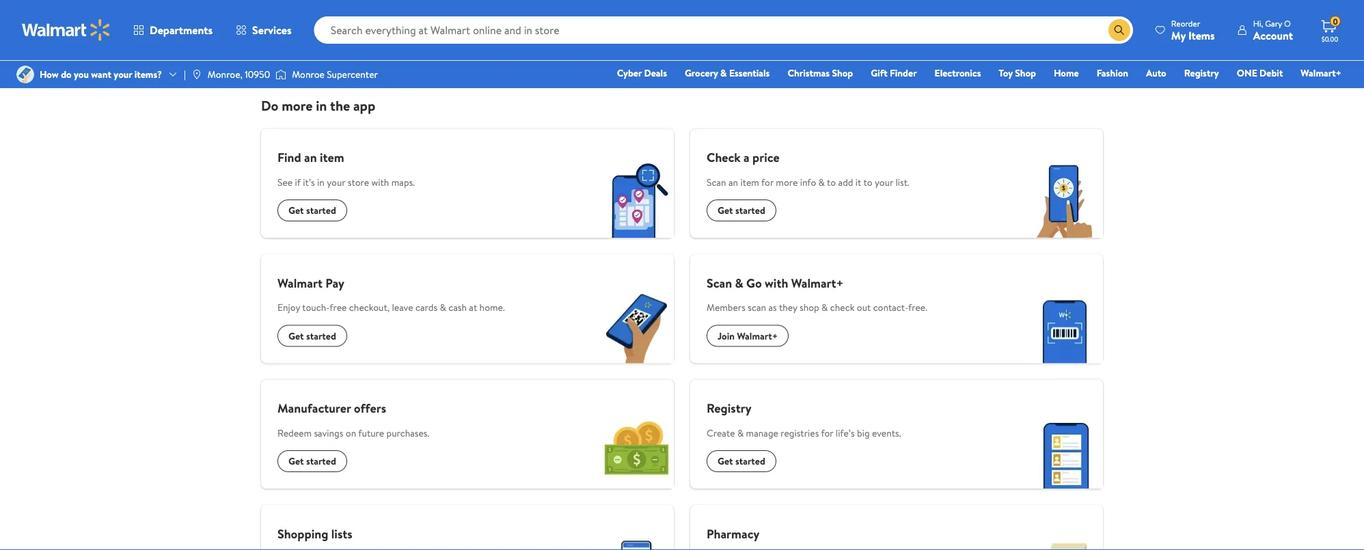 Task type: vqa. For each thing, say whether or not it's contained in the screenshot.
Fashion link
yes



Task type: locate. For each thing, give the bounding box(es) containing it.
started
[[306, 204, 336, 217], [735, 204, 765, 217], [306, 329, 336, 343], [306, 455, 336, 468], [735, 455, 765, 468]]

in right look
[[871, 8, 878, 21]]

0 horizontal spatial for
[[761, 175, 774, 189]]

get started down savings
[[288, 455, 336, 468]]

space.
[[901, 8, 927, 21]]

to right add
[[864, 175, 873, 189]]

more left "info"
[[776, 175, 798, 189]]

scan & go with walmart+
[[707, 275, 844, 292]]

item
[[320, 149, 344, 166], [741, 175, 759, 189]]

get started down the touch-
[[288, 329, 336, 343]]

cards
[[416, 301, 438, 314]]

0 vertical spatial more
[[738, 49, 760, 63]]

hi,
[[1253, 17, 1263, 29]]

enjoy
[[278, 301, 300, 314]]

pharmacy
[[707, 525, 760, 543]]

one
[[372, 8, 388, 21]]

0 horizontal spatial item
[[320, 149, 344, 166]]

with right go
[[765, 275, 788, 292]]

2 list item from the left
[[682, 0, 1111, 77]]

started for offers
[[306, 455, 336, 468]]

list
[[253, 0, 1111, 77]]

1 scan from the top
[[707, 175, 726, 189]]

1 horizontal spatial to
[[827, 175, 836, 189]]

one debit
[[1237, 66, 1283, 80]]

1 horizontal spatial it
[[856, 175, 861, 189]]

to right one at the top of the page
[[390, 8, 399, 21]]

0 horizontal spatial see
[[278, 175, 293, 189]]

scan an item for more info & to add it to your list.
[[707, 175, 910, 189]]

get down create
[[718, 455, 733, 468]]

get down redeem
[[288, 455, 304, 468]]

how do you want your items?
[[40, 68, 162, 81]]

scan
[[748, 301, 766, 314]]

pay
[[325, 275, 344, 292]]

1 vertical spatial more
[[282, 96, 313, 115]]

in
[[871, 8, 878, 21], [316, 96, 327, 115], [317, 175, 325, 189]]

it's
[[303, 175, 315, 189]]

check
[[707, 149, 741, 166]]

items
[[1189, 28, 1215, 43]]

the right be
[[285, 8, 299, 21]]

0 horizontal spatial registry
[[707, 400, 752, 417]]

walmart+ inside button
[[737, 329, 778, 343]]

decor
[[786, 8, 810, 21]]

it
[[298, 49, 305, 63], [856, 175, 861, 189]]

registries
[[781, 426, 819, 440]]

registry down items
[[1184, 66, 1219, 80]]

2 scan from the top
[[707, 275, 732, 292]]

0 vertical spatial registry
[[1184, 66, 1219, 80]]

0 vertical spatial with
[[371, 175, 389, 189]]

get down if
[[288, 204, 304, 217]]

item down a
[[741, 175, 759, 189]]

to inside list item
[[390, 8, 399, 21]]

get
[[288, 204, 304, 217], [718, 204, 733, 217], [288, 329, 304, 343], [288, 455, 304, 468], [718, 455, 733, 468]]

shop for christmas shop
[[832, 66, 853, 80]]

|
[[184, 68, 186, 81]]

1 horizontal spatial registry
[[1184, 66, 1219, 80]]

an down check
[[729, 175, 738, 189]]

get started button down check a price
[[707, 200, 776, 222]]

with right store
[[371, 175, 389, 189]]

 image
[[16, 66, 34, 83], [276, 68, 286, 81]]

2 horizontal spatial more
[[776, 175, 798, 189]]

fit.
[[473, 8, 485, 21]]

started down a
[[735, 204, 765, 217]]

 image down try
[[276, 68, 286, 81]]

registry up create
[[707, 400, 752, 417]]

pharmacy link
[[690, 505, 1103, 550]]

more for learn
[[738, 49, 760, 63]]

do
[[61, 68, 72, 81]]

0 horizontal spatial an
[[304, 149, 317, 166]]

 image left how
[[16, 66, 34, 83]]

see left if
[[278, 175, 293, 189]]

more
[[738, 49, 760, 63], [282, 96, 313, 115], [776, 175, 798, 189]]

get started
[[288, 204, 336, 217], [718, 204, 765, 217], [288, 329, 336, 343], [288, 455, 336, 468], [718, 455, 765, 468]]

registry inside registry "link"
[[1184, 66, 1219, 80]]

finder
[[890, 66, 917, 80]]

started for an
[[306, 204, 336, 217]]

0 horizontal spatial the
[[285, 8, 299, 21]]

started down 'manage'
[[735, 455, 765, 468]]

walmart+
[[1301, 66, 1342, 80], [791, 275, 844, 292], [737, 329, 778, 343]]

in down monroe
[[316, 96, 327, 115]]

get started for manufacturer
[[288, 455, 336, 468]]

contact-
[[873, 301, 908, 314]]

0 horizontal spatial to
[[390, 8, 399, 21]]

started for a
[[735, 204, 765, 217]]

1 vertical spatial scan
[[707, 275, 732, 292]]

 image for monroe supercenter
[[276, 68, 286, 81]]

0 horizontal spatial more
[[282, 96, 313, 115]]

0 vertical spatial the
[[285, 8, 299, 21]]

picks
[[812, 8, 833, 21]]

0 vertical spatial item
[[320, 149, 344, 166]]

now
[[307, 49, 324, 63]]

0 horizontal spatial with
[[371, 175, 389, 189]]

1 horizontal spatial an
[[729, 175, 738, 189]]

fashion link
[[1091, 66, 1135, 80]]

get started button for manufacturer
[[278, 451, 347, 472]]

to left add
[[827, 175, 836, 189]]

the left app
[[330, 96, 350, 115]]

& right shop
[[822, 301, 828, 314]]

get started button down savings
[[278, 451, 347, 472]]

it right add
[[856, 175, 861, 189]]

get started button for find
[[278, 200, 347, 222]]

shop
[[800, 301, 819, 314]]

events.
[[872, 426, 901, 440]]

& left decor
[[777, 8, 784, 21]]

see for see if it's in your store with maps.
[[278, 175, 293, 189]]

do more in the app
[[261, 96, 375, 115]]

departments
[[150, 23, 213, 38]]

1 horizontal spatial  image
[[276, 68, 286, 81]]

 image for how do you want your items?
[[16, 66, 34, 83]]

monroe, 10950
[[208, 68, 270, 81]]

manufacturer offers
[[278, 400, 386, 417]]

leave
[[392, 301, 413, 314]]

pharmacy. schedule immunizations right from your phone. image
[[1028, 539, 1103, 550]]

1 vertical spatial in
[[316, 96, 327, 115]]

members
[[707, 301, 746, 314]]

0 vertical spatial for
[[761, 175, 774, 189]]

for down price
[[761, 175, 774, 189]]

get for walmart
[[288, 329, 304, 343]]

how
[[40, 68, 59, 81]]

cyber deals link
[[611, 66, 673, 80]]

0 horizontal spatial walmart+
[[737, 329, 778, 343]]

registry
[[1184, 66, 1219, 80], [707, 400, 752, 417]]

walmart+ link
[[1295, 66, 1348, 80]]

christmas shop
[[788, 66, 853, 80]]

started down it's
[[306, 204, 336, 217]]

Walmart Site-Wide search field
[[314, 16, 1133, 44]]

cyber
[[617, 66, 642, 80]]

& left go
[[735, 275, 743, 292]]

2 vertical spatial more
[[776, 175, 798, 189]]

your
[[420, 8, 438, 21], [880, 8, 899, 21], [114, 68, 132, 81], [327, 175, 345, 189], [875, 175, 893, 189]]

 image
[[191, 69, 202, 80]]

$0.00
[[1322, 34, 1338, 43]]

1 vertical spatial item
[[741, 175, 759, 189]]

get started button down it's
[[278, 200, 347, 222]]

more right do
[[282, 96, 313, 115]]

get down check
[[718, 204, 733, 217]]

the
[[285, 8, 299, 21], [330, 96, 350, 115]]

your left store
[[327, 175, 345, 189]]

list item
[[253, 0, 682, 77], [682, 0, 1111, 77]]

2 vertical spatial walmart+
[[737, 329, 778, 343]]

1 shop from the left
[[832, 66, 853, 80]]

scan up members
[[707, 275, 732, 292]]

shopping
[[278, 525, 328, 543]]

see left how
[[701, 8, 716, 21]]

1 vertical spatial for
[[821, 426, 833, 440]]

scan and go with walmart+. members scan as they shop and check out contact-free. image
[[1028, 288, 1103, 363]]

they
[[779, 301, 797, 314]]

2 horizontal spatial to
[[864, 175, 873, 189]]

started down savings
[[306, 455, 336, 468]]

walmart+ down scan
[[737, 329, 778, 343]]

1 horizontal spatial item
[[741, 175, 759, 189]]

my
[[1171, 28, 1186, 43]]

get down enjoy
[[288, 329, 304, 343]]

0 vertical spatial scan
[[707, 175, 726, 189]]

1 horizontal spatial with
[[765, 275, 788, 292]]

in right it's
[[317, 175, 325, 189]]

0 vertical spatial walmart+
[[1301, 66, 1342, 80]]

item up see if it's in your store with maps. on the left
[[320, 149, 344, 166]]

more up essentials
[[738, 49, 760, 63]]

started down the touch-
[[306, 329, 336, 343]]

1 horizontal spatial shop
[[1015, 66, 1036, 80]]

0 vertical spatial an
[[304, 149, 317, 166]]

auto link
[[1140, 66, 1173, 80]]

walmart+ up members scan as they shop & check out contact-free.
[[791, 275, 844, 292]]

shop right toy
[[1015, 66, 1036, 80]]

find an item. see if it's in your store with maps. get started. image
[[599, 163, 674, 238]]

2 shop from the left
[[1015, 66, 1036, 80]]

0 vertical spatial see
[[701, 8, 716, 21]]

an right find
[[304, 149, 317, 166]]

0 vertical spatial it
[[298, 49, 305, 63]]

0 horizontal spatial shop
[[832, 66, 853, 80]]

get started button down the touch-
[[278, 325, 347, 347]]

get started for walmart
[[288, 329, 336, 343]]

get started for check
[[718, 204, 765, 217]]

more for do
[[282, 96, 313, 115]]

1 horizontal spatial walmart+
[[791, 275, 844, 292]]

scan down check
[[707, 175, 726, 189]]

& left cash
[[440, 301, 446, 314]]

gary
[[1265, 17, 1282, 29]]

1 horizontal spatial for
[[821, 426, 833, 440]]

walmart+ down $0.00
[[1301, 66, 1342, 80]]

item for scan
[[741, 175, 759, 189]]

departments button
[[122, 14, 224, 46]]

1 vertical spatial see
[[278, 175, 293, 189]]

try
[[284, 49, 296, 63]]

1 vertical spatial it
[[856, 175, 861, 189]]

redeem savings on future purchases.
[[278, 426, 429, 440]]

see how furniture & decor picks will look in your space.
[[701, 8, 927, 21]]

1 horizontal spatial more
[[738, 49, 760, 63]]

get started button
[[278, 200, 347, 222], [707, 200, 776, 222], [278, 325, 347, 347], [278, 451, 347, 472], [707, 451, 776, 472]]

shopping lists link
[[261, 505, 674, 550]]

get started down check a price
[[718, 204, 765, 217]]

items?
[[134, 68, 162, 81]]

see
[[701, 8, 716, 21], [278, 175, 293, 189]]

grocery
[[685, 66, 718, 80]]

walmart pay. enjoy touch-free checkout, leave cards and cash at home. get started. image
[[599, 288, 674, 363]]

join walmart+ button
[[707, 325, 789, 347]]

1 vertical spatial an
[[729, 175, 738, 189]]

1 list item from the left
[[253, 0, 682, 77]]

manufacturer offers. redeem savings on future purchases. get started. image
[[599, 414, 674, 489]]

walmart
[[278, 275, 323, 292]]

0 horizontal spatial  image
[[16, 66, 34, 83]]

toy shop link
[[993, 66, 1042, 80]]

to
[[390, 8, 399, 21], [827, 175, 836, 189], [864, 175, 873, 189]]

1 horizontal spatial the
[[330, 96, 350, 115]]

home
[[1054, 66, 1079, 80]]

for left life's
[[821, 426, 833, 440]]

gift finder
[[871, 66, 917, 80]]

get started button down create
[[707, 451, 776, 472]]

see if it's in your store with maps.
[[278, 175, 415, 189]]

0 horizontal spatial it
[[298, 49, 305, 63]]

services
[[252, 23, 292, 38]]

1 horizontal spatial see
[[701, 8, 716, 21]]

it inside list item
[[298, 49, 305, 63]]

list item containing see how furniture & decor picks will look in your space.
[[682, 0, 1111, 77]]

it right try
[[298, 49, 305, 63]]

look
[[851, 8, 868, 21]]

model
[[301, 8, 327, 21]]

do
[[261, 96, 278, 115]]

try it now
[[284, 49, 324, 63]]

get started down it's
[[288, 204, 336, 217]]

shop right christmas
[[832, 66, 853, 80]]

gift finder link
[[865, 66, 923, 80]]

your left list.
[[875, 175, 893, 189]]

item for find
[[320, 149, 344, 166]]

& down learn
[[720, 66, 727, 80]]



Task type: describe. For each thing, give the bounding box(es) containing it.
reorder
[[1171, 17, 1200, 29]]

manage
[[746, 426, 778, 440]]

scan for scan & go with walmart+
[[707, 275, 732, 292]]

list containing be the model or choose one to find your perfect fit.
[[253, 0, 1111, 77]]

an for scan
[[729, 175, 738, 189]]

monroe
[[292, 68, 325, 81]]

members scan as they shop & check out contact-free.
[[707, 301, 927, 314]]

1 vertical spatial with
[[765, 275, 788, 292]]

or
[[329, 8, 338, 21]]

get for find
[[288, 204, 304, 217]]

deals
[[644, 66, 667, 80]]

future
[[358, 426, 384, 440]]

electronics
[[935, 66, 981, 80]]

your right find on the top of the page
[[420, 8, 438, 21]]

debit
[[1260, 66, 1283, 80]]

check
[[830, 301, 855, 314]]

hi, gary o account
[[1253, 17, 1293, 43]]

shop for toy shop
[[1015, 66, 1036, 80]]

get started button for check
[[707, 200, 776, 222]]

monroe supercenter
[[292, 68, 378, 81]]

auto
[[1146, 66, 1167, 80]]

1 vertical spatial the
[[330, 96, 350, 115]]

get started for find
[[288, 204, 336, 217]]

get started down create
[[718, 455, 765, 468]]

furniture
[[738, 8, 775, 21]]

checkout,
[[349, 301, 390, 314]]

monroe,
[[208, 68, 243, 81]]

you
[[74, 68, 89, 81]]

christmas
[[788, 66, 830, 80]]

walmart image
[[22, 19, 111, 41]]

app
[[353, 96, 375, 115]]

find
[[401, 8, 417, 21]]

your left space.
[[880, 8, 899, 21]]

christmas shop link
[[782, 66, 859, 80]]

fashion
[[1097, 66, 1128, 80]]

grocery & essentials
[[685, 66, 770, 80]]

toy shop
[[999, 66, 1036, 80]]

be the model or choose one to find your perfect fit.
[[272, 8, 485, 21]]

store
[[348, 175, 369, 189]]

see for see how furniture & decor picks will look in your space.
[[701, 8, 716, 21]]

home link
[[1048, 66, 1085, 80]]

go
[[746, 275, 762, 292]]

an for find
[[304, 149, 317, 166]]

0
[[1333, 16, 1338, 27]]

shopping lists. add items from anywhere. get started. image
[[599, 539, 674, 550]]

search icon image
[[1114, 25, 1125, 36]]

learn more
[[713, 49, 760, 63]]

2 horizontal spatial walmart+
[[1301, 66, 1342, 80]]

life's
[[836, 426, 855, 440]]

get for manufacturer
[[288, 455, 304, 468]]

big
[[857, 426, 870, 440]]

2 vertical spatial in
[[317, 175, 325, 189]]

services button
[[224, 14, 303, 46]]

learn
[[713, 49, 736, 63]]

shopping lists
[[278, 525, 353, 543]]

cash
[[448, 301, 467, 314]]

registry. create and manage registries for life's big events. get started. image
[[1028, 414, 1103, 489]]

scan for scan an item for more info & to add it to your list.
[[707, 175, 726, 189]]

toy
[[999, 66, 1013, 80]]

savings
[[314, 426, 343, 440]]

gift
[[871, 66, 888, 80]]

o
[[1284, 17, 1291, 29]]

one
[[1237, 66, 1257, 80]]

& right "info"
[[819, 175, 825, 189]]

the inside list item
[[285, 8, 299, 21]]

registry link
[[1178, 66, 1225, 80]]

& inside list item
[[777, 8, 784, 21]]

your right want
[[114, 68, 132, 81]]

one debit link
[[1231, 66, 1289, 80]]

essentials
[[729, 66, 770, 80]]

reorder my items
[[1171, 17, 1215, 43]]

free
[[330, 301, 347, 314]]

& right create
[[737, 426, 744, 440]]

find
[[278, 149, 301, 166]]

started for pay
[[306, 329, 336, 343]]

lists
[[331, 525, 353, 543]]

get started button for walmart
[[278, 325, 347, 347]]

Search search field
[[314, 16, 1133, 44]]

10950
[[245, 68, 270, 81]]

add
[[838, 175, 853, 189]]

1 vertical spatial walmart+
[[791, 275, 844, 292]]

how
[[719, 8, 736, 21]]

enjoy touch-free checkout, leave cards & cash at home.
[[278, 301, 505, 314]]

purchases.
[[387, 426, 429, 440]]

if
[[295, 175, 301, 189]]

at
[[469, 301, 477, 314]]

perfect
[[440, 8, 471, 21]]

manufacturer
[[278, 400, 351, 417]]

list item containing be the model or choose one to find your perfect fit.
[[253, 0, 682, 77]]

list.
[[896, 175, 910, 189]]

1 vertical spatial registry
[[707, 400, 752, 417]]

join walmart+
[[718, 329, 778, 343]]

check a price. scan an item for more info and to add it to your list. get started. image
[[1028, 163, 1103, 238]]

walmart pay
[[278, 275, 344, 292]]

0 vertical spatial in
[[871, 8, 878, 21]]

choose
[[340, 8, 370, 21]]

touch-
[[302, 301, 330, 314]]

as
[[769, 301, 777, 314]]

electronics link
[[929, 66, 987, 80]]

account
[[1253, 28, 1293, 43]]

get for check
[[718, 204, 733, 217]]

free.
[[908, 301, 927, 314]]

redeem
[[278, 426, 312, 440]]

find an item
[[278, 149, 344, 166]]



